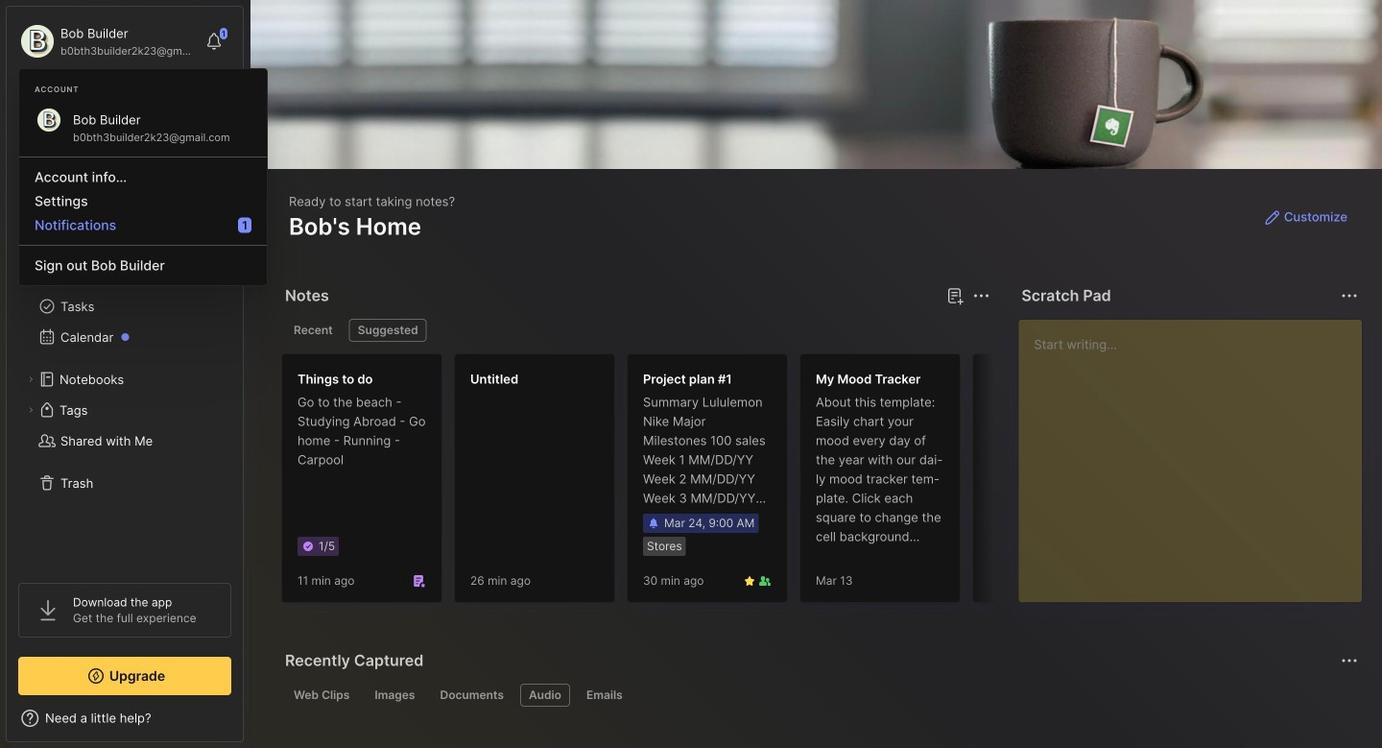 Task type: locate. For each thing, give the bounding box(es) containing it.
1 vertical spatial tab list
[[285, 684, 1356, 707]]

0 vertical spatial tab list
[[285, 319, 987, 342]]

main element
[[0, 0, 250, 748]]

expand tags image
[[25, 404, 36, 416]]

more actions image
[[1339, 284, 1362, 307]]

tab
[[285, 319, 342, 342], [349, 319, 427, 342], [285, 684, 358, 707], [366, 684, 424, 707], [432, 684, 513, 707], [520, 684, 570, 707], [578, 684, 632, 707]]

row group
[[281, 353, 1146, 615]]

Search text field
[[53, 98, 206, 116]]

None search field
[[53, 95, 206, 118]]

WHAT'S NEW field
[[7, 703, 243, 734]]

More actions field
[[968, 282, 995, 309], [1337, 282, 1364, 309]]

tab list
[[285, 319, 987, 342], [285, 684, 1356, 707]]

2 tab list from the top
[[285, 684, 1356, 707]]

none search field inside main element
[[53, 95, 206, 118]]

click to collapse image
[[242, 712, 257, 736]]

1 tab list from the top
[[285, 319, 987, 342]]

1 horizontal spatial more actions field
[[1337, 282, 1364, 309]]

Account field
[[18, 22, 196, 60]]

0 horizontal spatial more actions field
[[968, 282, 995, 309]]

tree
[[7, 187, 243, 566]]

tree inside main element
[[7, 187, 243, 566]]



Task type: describe. For each thing, give the bounding box(es) containing it.
2 more actions field from the left
[[1337, 282, 1364, 309]]

more actions image
[[970, 284, 993, 307]]

1 more actions field from the left
[[968, 282, 995, 309]]

Start writing… text field
[[1034, 320, 1362, 587]]

dropdown list menu
[[19, 149, 267, 278]]

expand notebooks image
[[25, 374, 36, 385]]



Task type: vqa. For each thing, say whether or not it's contained in the screenshot.
tab list
yes



